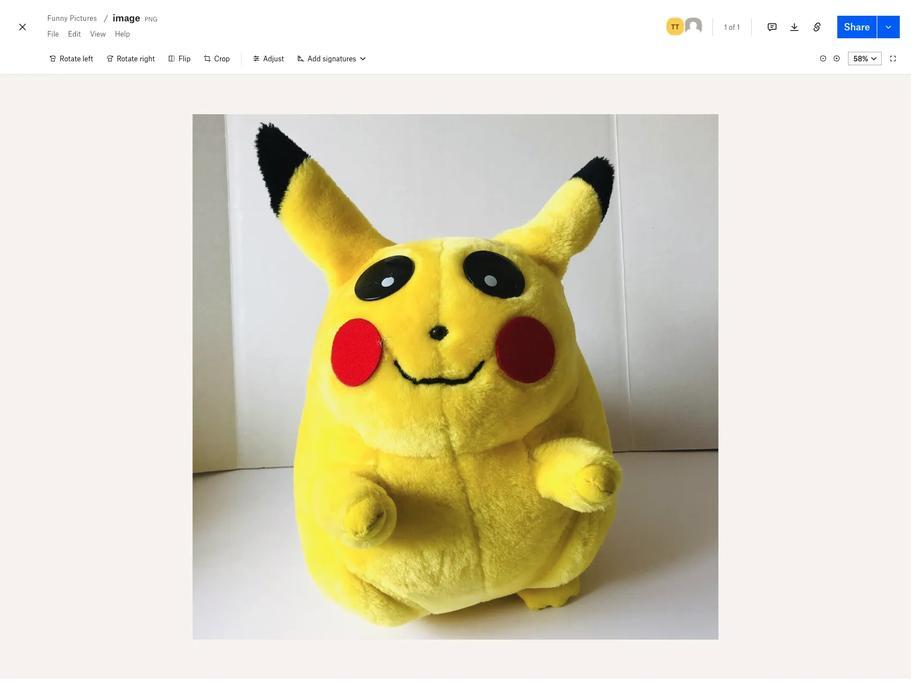 Task type: describe. For each thing, give the bounding box(es) containing it.
edit button
[[63, 25, 85, 43]]

of
[[729, 23, 736, 31]]

file button
[[43, 25, 63, 43]]

funny
[[47, 14, 68, 22]]

add
[[308, 54, 321, 63]]

rotate right button
[[100, 50, 162, 68]]

rotate for rotate right
[[117, 54, 138, 63]]

crop button
[[197, 50, 237, 68]]

rotate left
[[60, 54, 93, 63]]

funny pictures
[[47, 14, 97, 22]]

tt button
[[665, 16, 686, 37]]

adjust button
[[246, 50, 291, 68]]

right
[[140, 54, 155, 63]]

crop
[[214, 54, 230, 63]]

rotate right
[[117, 54, 155, 63]]

rotate left button
[[43, 50, 100, 68]]

help
[[115, 30, 130, 38]]

add signatures button
[[291, 50, 372, 68]]

2 1 from the left
[[737, 23, 740, 31]]

view
[[90, 30, 106, 38]]

flip
[[179, 54, 191, 63]]



Task type: vqa. For each thing, say whether or not it's contained in the screenshot.
Help
yes



Task type: locate. For each thing, give the bounding box(es) containing it.
58% button
[[848, 52, 882, 65]]

1 rotate from the left
[[60, 54, 81, 63]]

1 of 1
[[725, 23, 740, 31]]

rotate inside button
[[117, 54, 138, 63]]

png
[[145, 13, 157, 23]]

0 horizontal spatial 1
[[725, 23, 727, 31]]

file
[[47, 30, 59, 38]]

1 horizontal spatial 1
[[737, 23, 740, 31]]

2 rotate from the left
[[117, 54, 138, 63]]

tt
[[672, 22, 680, 31]]

edit
[[68, 30, 81, 38]]

1
[[725, 23, 727, 31], [737, 23, 740, 31]]

pictures
[[70, 14, 97, 22]]

adjust
[[263, 54, 284, 63]]

rotate for rotate left
[[60, 54, 81, 63]]

share button
[[838, 16, 877, 38]]

image
[[113, 12, 140, 23]]

1 right of
[[737, 23, 740, 31]]

left
[[83, 54, 93, 63]]

view button
[[85, 25, 110, 43]]

flip button
[[162, 50, 197, 68]]

close image
[[16, 18, 29, 36]]

funny pictures button
[[43, 11, 102, 25]]

rotate
[[60, 54, 81, 63], [117, 54, 138, 63]]

add signatures
[[308, 54, 356, 63]]

58%
[[854, 54, 869, 63]]

1 left of
[[725, 23, 727, 31]]

1 1 from the left
[[725, 23, 727, 31]]

1 horizontal spatial rotate
[[117, 54, 138, 63]]

rotate left 'left'
[[60, 54, 81, 63]]

share
[[844, 21, 870, 32]]

signatures
[[323, 54, 356, 63]]

/ image png
[[104, 12, 157, 23]]

rotate left right
[[117, 54, 138, 63]]

0 horizontal spatial rotate
[[60, 54, 81, 63]]

rotate inside button
[[60, 54, 81, 63]]

/
[[104, 13, 108, 23]]

help button
[[110, 25, 135, 43]]



